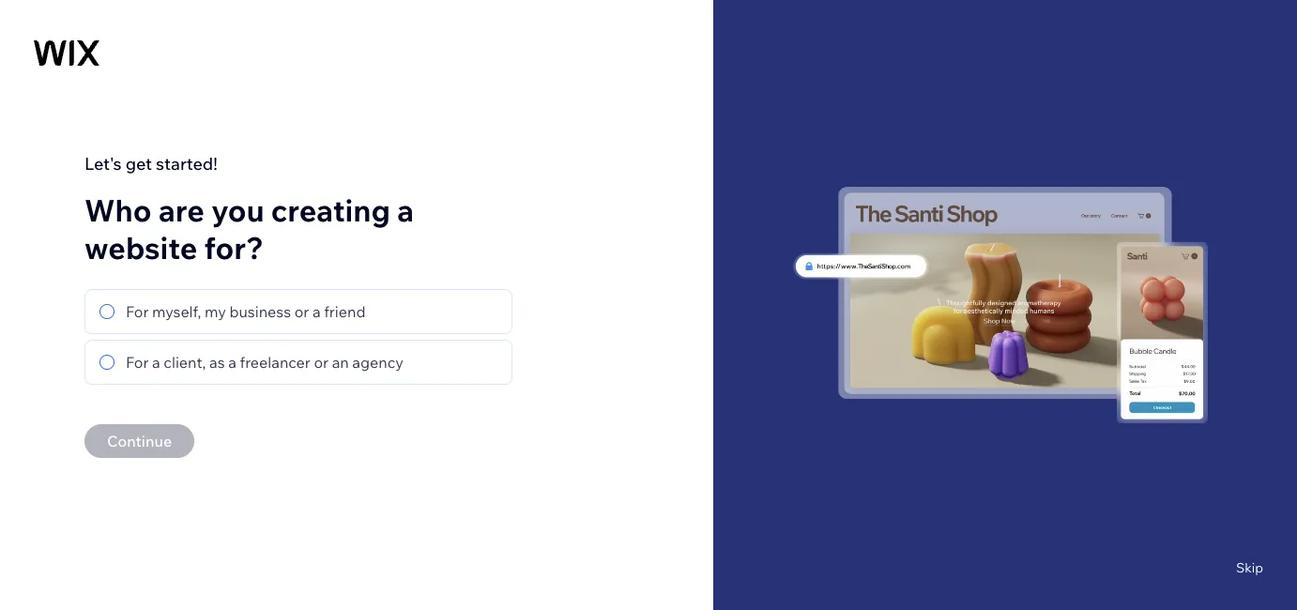Task type: vqa. For each thing, say whether or not it's contained in the screenshot.
For a client, as a freelancer or an agency at bottom
yes



Task type: describe. For each thing, give the bounding box(es) containing it.
a left the friend
[[313, 302, 321, 321]]

friend
[[324, 302, 366, 321]]

0 vertical spatial or
[[294, 302, 309, 321]]

an
[[332, 353, 349, 372]]

started!
[[156, 153, 218, 174]]

a right as
[[228, 353, 236, 372]]

need
[[998, 405, 1033, 424]]

you
[[211, 191, 264, 229]]

wix studio offers agencies and freelancers the professional tools they need to create, manage and deliver top-quality websites at scale.
[[835, 383, 1194, 447]]

studio
[[864, 383, 911, 401]]

wix
[[835, 383, 861, 401]]

skip button
[[1236, 560, 1264, 576]]

0 vertical spatial and
[[1026, 383, 1053, 401]]

client,
[[164, 353, 206, 372]]

creating
[[271, 191, 391, 229]]

scale.
[[1050, 428, 1090, 447]]

a inside 'who are you creating a website for?'
[[397, 191, 414, 229]]

to
[[1037, 405, 1052, 424]]

are
[[158, 191, 205, 229]]

for for for a client, as a freelancer or an agency
[[126, 353, 149, 372]]

at
[[1033, 428, 1047, 447]]

the
[[1139, 383, 1162, 401]]

agency
[[352, 353, 404, 372]]

websites
[[967, 428, 1030, 447]]

who are you creating a website for?
[[85, 191, 414, 267]]

let's get started!
[[85, 153, 218, 174]]

for?
[[204, 229, 264, 267]]

manage
[[1106, 405, 1164, 424]]

offers
[[915, 383, 956, 401]]

freelancer
[[240, 353, 311, 372]]

for a client, as a freelancer or an agency
[[126, 353, 404, 372]]

let's
[[85, 153, 122, 174]]

a left the client,
[[152, 353, 160, 372]]

for for for myself, my business or a friend
[[126, 302, 149, 321]]

skip
[[1236, 560, 1264, 576]]

1 horizontal spatial and
[[1167, 405, 1194, 424]]

1 horizontal spatial or
[[314, 353, 329, 372]]



Task type: locate. For each thing, give the bounding box(es) containing it.
agencies
[[959, 383, 1023, 401]]

as
[[209, 353, 225, 372]]

0 vertical spatial for
[[126, 302, 149, 321]]

and
[[1026, 383, 1053, 401], [1167, 405, 1194, 424]]

or
[[294, 302, 309, 321], [314, 353, 329, 372]]

for
[[126, 302, 149, 321], [126, 353, 149, 372]]

quality
[[915, 428, 964, 447]]

1 vertical spatial or
[[314, 353, 329, 372]]

for left 'myself,'
[[126, 302, 149, 321]]

website
[[85, 229, 197, 267]]

2 for from the top
[[126, 353, 149, 372]]

option group containing for myself, my business or a friend
[[85, 289, 513, 385]]

business
[[229, 302, 291, 321]]

professional
[[835, 405, 921, 424]]

0 horizontal spatial or
[[294, 302, 309, 321]]

tools
[[925, 405, 960, 424]]

0 horizontal spatial and
[[1026, 383, 1053, 401]]

1 vertical spatial for
[[126, 353, 149, 372]]

myself,
[[152, 302, 201, 321]]

for left the client,
[[126, 353, 149, 372]]

and right manage
[[1167, 405, 1194, 424]]

a
[[397, 191, 414, 229], [313, 302, 321, 321], [152, 353, 160, 372], [228, 353, 236, 372]]

who
[[85, 191, 152, 229]]

create,
[[1055, 405, 1103, 424]]

my
[[205, 302, 226, 321]]

option group
[[85, 289, 513, 385]]

get
[[125, 153, 152, 174]]

deliver
[[835, 428, 883, 447]]

top-
[[886, 428, 915, 447]]

for myself, my business or a friend
[[126, 302, 366, 321]]

1 vertical spatial and
[[1167, 405, 1194, 424]]

freelancers
[[1056, 383, 1135, 401]]

or right business
[[294, 302, 309, 321]]

1 for from the top
[[126, 302, 149, 321]]

a right the creating
[[397, 191, 414, 229]]

or left an
[[314, 353, 329, 372]]

and up to
[[1026, 383, 1053, 401]]

they
[[963, 405, 994, 424]]



